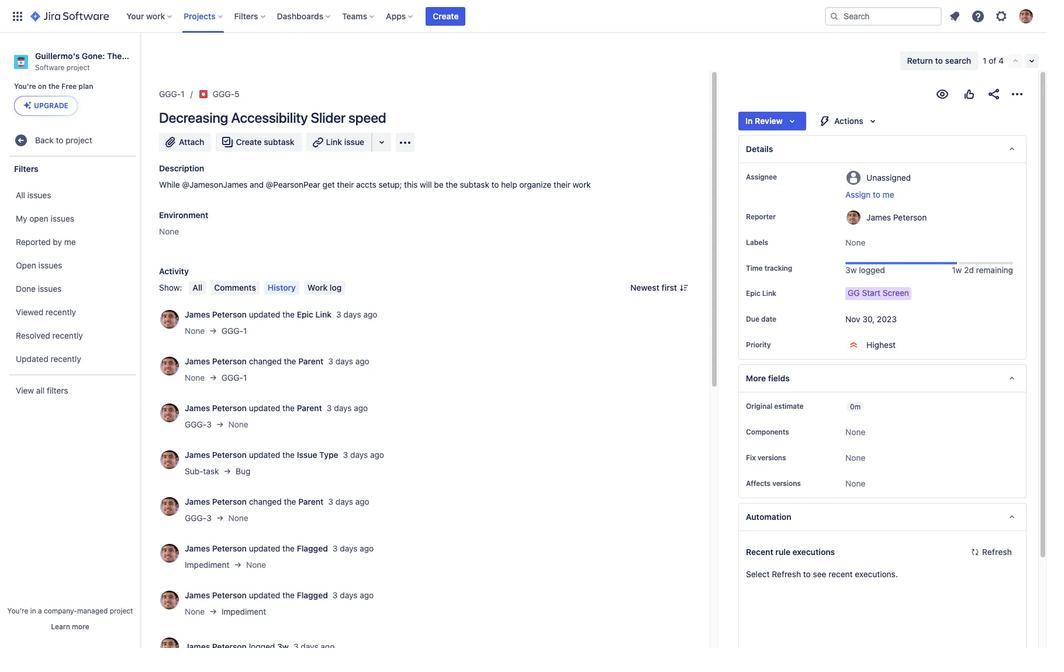 Task type: describe. For each thing, give the bounding box(es) containing it.
work inside dropdown button
[[146, 11, 165, 21]]

apps
[[386, 11, 406, 21]]

ggg-1 link
[[159, 87, 185, 101]]

free
[[61, 82, 77, 91]]

0 horizontal spatial epic
[[297, 309, 313, 319]]

return to search button
[[901, 51, 979, 70]]

ggg- down sub-
[[185, 513, 207, 523]]

1 horizontal spatial work
[[573, 180, 591, 190]]

ggg- down comments "button"
[[222, 326, 243, 336]]

apps button
[[383, 7, 418, 25]]

viewed
[[16, 307, 43, 317]]

0 vertical spatial parent
[[298, 356, 324, 366]]

to for back
[[56, 135, 63, 145]]

my open issues link
[[6, 207, 137, 231]]

open issues
[[16, 260, 62, 270]]

recently for updated recently
[[51, 354, 81, 364]]

due date
[[746, 315, 777, 324]]

my open issues
[[16, 213, 74, 223]]

menu bar containing all
[[187, 281, 348, 295]]

to for return
[[936, 56, 943, 66]]

assign to me button
[[846, 189, 1015, 201]]

accts
[[356, 180, 377, 190]]

view all filters
[[16, 385, 68, 395]]

2 vertical spatial parent
[[298, 497, 324, 507]]

4
[[999, 56, 1004, 66]]

me for reported by me
[[64, 237, 76, 247]]

organize
[[520, 180, 552, 190]]

james peterson updated the issue type 3 days ago
[[185, 450, 384, 460]]

viewed recently
[[16, 307, 76, 317]]

settings image
[[995, 9, 1009, 23]]

show:
[[159, 283, 182, 292]]

all issues
[[16, 190, 51, 200]]

actions image
[[1011, 87, 1025, 101]]

original estimate pin to top. only you can see pinned fields. image
[[806, 402, 816, 411]]

3 updated from the top
[[249, 450, 280, 460]]

teams
[[342, 11, 367, 21]]

actions button
[[811, 112, 887, 130]]

more fields
[[746, 373, 790, 383]]

copy link to issue image
[[237, 89, 247, 98]]

history
[[268, 283, 296, 292]]

estimate
[[775, 402, 804, 411]]

actions
[[835, 116, 864, 126]]

fields
[[769, 373, 790, 383]]

1w
[[952, 265, 962, 275]]

fix
[[746, 454, 756, 462]]

bug
[[236, 466, 251, 476]]

resolved
[[16, 330, 50, 340]]

managed
[[77, 607, 108, 615]]

5 updated from the top
[[249, 590, 280, 600]]

issue
[[344, 137, 365, 147]]

changed for none
[[249, 497, 282, 507]]

back to project link
[[9, 129, 136, 152]]

while
[[159, 180, 180, 190]]

you're on the free plan
[[14, 82, 93, 91]]

ggg-1 for james peterson updated the epic link 3 days ago
[[222, 326, 247, 336]]

decreasing
[[159, 109, 228, 126]]

1 their from the left
[[337, 180, 354, 190]]

on
[[38, 82, 47, 91]]

vote options: no one has voted for this issue yet. image
[[963, 87, 977, 101]]

1 vertical spatial subtask
[[460, 180, 489, 190]]

flagged for none
[[297, 543, 328, 553]]

your
[[126, 11, 144, 21]]

4 updated from the top
[[249, 543, 280, 553]]

my
[[16, 213, 27, 223]]

0 horizontal spatial filters
[[14, 164, 38, 174]]

a
[[38, 607, 42, 615]]

ggg-3 for james peterson updated the parent 3 days ago
[[185, 419, 212, 429]]

unassigned
[[867, 172, 911, 182]]

gg start screen
[[848, 288, 909, 298]]

3w logged
[[846, 265, 885, 275]]

done issues
[[16, 284, 62, 294]]

reported
[[16, 237, 51, 247]]

2 their from the left
[[554, 180, 571, 190]]

view all filters link
[[6, 379, 137, 403]]

link web pages and more image
[[375, 135, 389, 149]]

subtask inside button
[[264, 137, 295, 147]]

1 left bug image
[[181, 89, 185, 99]]

filters
[[47, 385, 68, 395]]

updated recently
[[16, 354, 81, 364]]

review
[[755, 116, 783, 126]]

create for create subtask
[[236, 137, 262, 147]]

newest first image
[[680, 283, 689, 292]]

ggg-5 link
[[213, 87, 240, 101]]

versions for fix versions
[[758, 454, 786, 462]]

all for all issues
[[16, 190, 25, 200]]

be
[[434, 180, 444, 190]]

filters inside popup button
[[234, 11, 258, 21]]

setup;
[[379, 180, 402, 190]]

project for in
[[110, 607, 133, 615]]

environment
[[159, 210, 208, 220]]

watch options: you are not watching this issue, 0 people watching image
[[936, 87, 950, 101]]

1 updated from the top
[[249, 309, 280, 319]]

task
[[203, 466, 219, 476]]

time tracking
[[746, 264, 793, 273]]

sidebar navigation image
[[128, 47, 153, 70]]

ggg-1 for james peterson changed the parent 3 days ago
[[222, 373, 247, 383]]

comments
[[214, 283, 256, 292]]

more fields element
[[739, 365, 1027, 393]]

screen
[[883, 288, 909, 298]]

30,
[[863, 314, 875, 324]]

automation element
[[739, 503, 1027, 531]]

2d
[[965, 265, 974, 275]]

assign
[[846, 190, 871, 199]]

create for create
[[433, 11, 459, 21]]

james peterson updated the flagged 3 days ago for impediment
[[185, 590, 374, 600]]

newest
[[631, 283, 660, 292]]

primary element
[[7, 0, 825, 32]]

newest first
[[631, 283, 677, 292]]

assignee
[[746, 173, 777, 181]]

teams button
[[339, 7, 379, 25]]

learn
[[51, 622, 70, 631]]

resolved recently link
[[6, 324, 137, 348]]

me for assign to me
[[883, 190, 895, 199]]

recently for resolved recently
[[52, 330, 83, 340]]

game
[[124, 51, 147, 61]]

priority pin to top. only you can see pinned fields. image
[[774, 341, 783, 350]]

log
[[330, 283, 342, 292]]

plan
[[79, 82, 93, 91]]

2 updated from the top
[[249, 403, 280, 413]]

help image
[[972, 9, 986, 23]]

priority
[[746, 341, 771, 349]]

and
[[250, 180, 264, 190]]

type
[[319, 450, 338, 460]]

open issues link
[[6, 254, 137, 277]]

issues right open
[[51, 213, 74, 223]]

recently for viewed recently
[[46, 307, 76, 317]]

search
[[946, 56, 972, 66]]

help
[[501, 180, 517, 190]]

project inside 'link'
[[66, 135, 92, 145]]

open
[[16, 260, 36, 270]]

2023
[[877, 314, 897, 324]]

link inside button
[[326, 137, 342, 147]]



Task type: vqa. For each thing, say whether or not it's contained in the screenshot.


Task type: locate. For each thing, give the bounding box(es) containing it.
create subtask button
[[216, 133, 302, 151]]

versions right "fix"
[[758, 454, 786, 462]]

1 vertical spatial parent
[[297, 403, 322, 413]]

versions right affects
[[773, 479, 801, 488]]

back to project
[[35, 135, 92, 145]]

2 vertical spatial link
[[316, 309, 332, 319]]

affects
[[746, 479, 771, 488]]

due
[[746, 315, 760, 324]]

0 vertical spatial flagged
[[297, 543, 328, 553]]

ggg-3 for james peterson changed the parent 3 days ago
[[185, 513, 212, 523]]

2 vertical spatial recently
[[51, 354, 81, 364]]

0 vertical spatial subtask
[[264, 137, 295, 147]]

me inside 'button'
[[883, 190, 895, 199]]

project right back on the top left of page
[[66, 135, 92, 145]]

0 horizontal spatial their
[[337, 180, 354, 190]]

0 vertical spatial you're
[[14, 82, 36, 91]]

james peterson changed the parent 3 days ago for none
[[185, 497, 370, 507]]

bug image
[[199, 89, 208, 99]]

1 vertical spatial changed
[[249, 497, 282, 507]]

link left issue
[[326, 137, 342, 147]]

work
[[146, 11, 165, 21], [573, 180, 591, 190]]

subtask
[[264, 137, 295, 147], [460, 180, 489, 190]]

recently down "resolved recently" link
[[51, 354, 81, 364]]

subtask left help
[[460, 180, 489, 190]]

the
[[107, 51, 122, 61]]

1 horizontal spatial filters
[[234, 11, 258, 21]]

dashboards button
[[273, 7, 335, 25]]

logged
[[859, 265, 885, 275]]

Search field
[[825, 7, 942, 25]]

to for assign
[[873, 190, 881, 199]]

start
[[862, 288, 881, 298]]

james peterson updated the parent 3 days ago
[[185, 403, 368, 413]]

ggg-1 down comments "button"
[[222, 326, 247, 336]]

issues inside 'link'
[[38, 260, 62, 270]]

recently down done issues link
[[46, 307, 76, 317]]

2 ggg-3 from the top
[[185, 513, 212, 523]]

gg
[[848, 288, 860, 298]]

ggg-3 up 'sub-task'
[[185, 419, 212, 429]]

banner
[[0, 0, 1048, 33]]

search image
[[830, 11, 839, 21]]

to inside button
[[936, 56, 943, 66]]

james peterson changed the parent 3 days ago down 'bug'
[[185, 497, 370, 507]]

first
[[662, 283, 677, 292]]

1 james peterson updated the flagged 3 days ago from the top
[[185, 543, 374, 553]]

0 vertical spatial james peterson changed the parent 3 days ago
[[185, 356, 370, 366]]

ago
[[363, 309, 378, 319], [355, 356, 370, 366], [354, 403, 368, 413], [370, 450, 384, 460], [355, 497, 370, 507], [360, 543, 374, 553], [360, 590, 374, 600]]

appswitcher icon image
[[11, 9, 25, 23]]

issue
[[297, 450, 317, 460]]

issues up open
[[27, 190, 51, 200]]

your work button
[[123, 7, 177, 25]]

all up my
[[16, 190, 25, 200]]

changed down 'bug'
[[249, 497, 282, 507]]

james peterson changed the parent 3 days ago for ggg-1
[[185, 356, 370, 366]]

changed
[[249, 356, 282, 366], [249, 497, 282, 507]]

0 horizontal spatial me
[[64, 237, 76, 247]]

work right the your
[[146, 11, 165, 21]]

more
[[746, 373, 766, 383]]

0 vertical spatial ggg-3
[[185, 419, 212, 429]]

0 vertical spatial versions
[[758, 454, 786, 462]]

me inside group
[[64, 237, 76, 247]]

1 vertical spatial recently
[[52, 330, 83, 340]]

issues for all issues
[[27, 190, 51, 200]]

1 down james peterson updated the epic link 3 days ago
[[243, 326, 247, 336]]

filters
[[234, 11, 258, 21], [14, 164, 38, 174]]

0 vertical spatial impediment
[[185, 560, 230, 570]]

ggg- left bug image
[[159, 89, 181, 99]]

details element
[[739, 135, 1027, 163]]

flagged for impediment
[[297, 590, 328, 600]]

all right show:
[[193, 283, 203, 292]]

1 horizontal spatial me
[[883, 190, 895, 199]]

1 ggg-3 from the top
[[185, 419, 212, 429]]

attach
[[179, 137, 204, 147]]

details
[[746, 144, 774, 154]]

peterson
[[894, 212, 927, 222], [212, 309, 247, 319], [212, 356, 247, 366], [212, 403, 247, 413], [212, 450, 247, 460], [212, 497, 247, 507], [212, 543, 247, 553], [212, 590, 247, 600]]

1 vertical spatial work
[[573, 180, 591, 190]]

1 vertical spatial you're
[[7, 607, 28, 615]]

to inside 'link'
[[56, 135, 63, 145]]

you're left on
[[14, 82, 36, 91]]

date
[[762, 315, 777, 324]]

remaining
[[977, 265, 1014, 275]]

add app image
[[398, 135, 412, 149]]

0 vertical spatial recently
[[46, 307, 76, 317]]

project inside guillermo's gone: the game software project
[[67, 63, 90, 72]]

2 vertical spatial project
[[110, 607, 133, 615]]

highest
[[867, 340, 896, 350]]

1 vertical spatial create
[[236, 137, 262, 147]]

assign to me
[[846, 190, 895, 199]]

done
[[16, 284, 36, 294]]

issues up viewed recently
[[38, 284, 62, 294]]

updated
[[249, 309, 280, 319], [249, 403, 280, 413], [249, 450, 280, 460], [249, 543, 280, 553], [249, 590, 280, 600]]

1 vertical spatial all
[[193, 283, 203, 292]]

0 vertical spatial link
[[326, 137, 342, 147]]

1 vertical spatial link
[[763, 289, 777, 298]]

all
[[16, 190, 25, 200], [193, 283, 203, 292]]

1 vertical spatial ggg-3
[[185, 513, 212, 523]]

ggg-1 left bug image
[[159, 89, 185, 99]]

create inside create subtask button
[[236, 137, 262, 147]]

issues for open issues
[[38, 260, 62, 270]]

2 changed from the top
[[249, 497, 282, 507]]

epic down the time
[[746, 289, 761, 298]]

link down work log button
[[316, 309, 332, 319]]

you're in a company-managed project
[[7, 607, 133, 615]]

1 vertical spatial epic
[[297, 309, 313, 319]]

notifications image
[[948, 9, 962, 23]]

0 vertical spatial ggg-1
[[159, 89, 185, 99]]

1 vertical spatial flagged
[[297, 590, 328, 600]]

updated
[[16, 354, 48, 364]]

3w
[[846, 265, 857, 275]]

ggg- up sub-
[[185, 419, 207, 429]]

0 vertical spatial project
[[67, 63, 90, 72]]

issues for done issues
[[38, 284, 62, 294]]

1 up james peterson updated the parent 3 days ago
[[243, 373, 247, 383]]

your work
[[126, 11, 165, 21]]

their right get
[[337, 180, 354, 190]]

0 vertical spatial filters
[[234, 11, 258, 21]]

you're for you're in a company-managed project
[[7, 607, 28, 615]]

1 vertical spatial me
[[64, 237, 76, 247]]

0 vertical spatial me
[[883, 190, 895, 199]]

1 vertical spatial james peterson changed the parent 3 days ago
[[185, 497, 370, 507]]

original estimate
[[746, 402, 804, 411]]

2 flagged from the top
[[297, 590, 328, 600]]

0 horizontal spatial subtask
[[264, 137, 295, 147]]

all issues link
[[6, 184, 137, 207]]

share image
[[987, 87, 1001, 101]]

in
[[30, 607, 36, 615]]

parent
[[298, 356, 324, 366], [297, 403, 322, 413], [298, 497, 324, 507]]

sub-
[[185, 466, 203, 476]]

parent down issue
[[298, 497, 324, 507]]

0 vertical spatial changed
[[249, 356, 282, 366]]

0 vertical spatial all
[[16, 190, 25, 200]]

the
[[48, 82, 60, 91], [446, 180, 458, 190], [283, 309, 295, 319], [284, 356, 296, 366], [283, 403, 295, 413], [283, 450, 295, 460], [284, 497, 296, 507], [283, 543, 295, 553], [283, 590, 295, 600]]

james peterson updated the flagged 3 days ago for none
[[185, 543, 374, 553]]

1 vertical spatial filters
[[14, 164, 38, 174]]

1 horizontal spatial subtask
[[460, 180, 489, 190]]

to left help
[[492, 180, 499, 190]]

1 horizontal spatial their
[[554, 180, 571, 190]]

1 vertical spatial impediment
[[222, 607, 266, 616]]

components pin to top. only you can see pinned fields. image
[[792, 428, 801, 437]]

epic link
[[746, 289, 777, 298]]

impediment
[[185, 560, 230, 570], [222, 607, 266, 616]]

projects button
[[180, 7, 227, 25]]

dashboards
[[277, 11, 324, 21]]

0 vertical spatial epic
[[746, 289, 761, 298]]

nov 30, 2023
[[846, 314, 897, 324]]

all button
[[189, 281, 206, 295]]

create inside create button
[[433, 11, 459, 21]]

parent up issue
[[297, 403, 322, 413]]

components
[[746, 428, 790, 437]]

all for all
[[193, 283, 203, 292]]

you're left in
[[7, 607, 28, 615]]

time tracking pin to top. only you can see pinned fields. image
[[795, 264, 804, 273]]

create right apps dropdown button
[[433, 11, 459, 21]]

project right managed
[[110, 607, 133, 615]]

0 vertical spatial james peterson updated the flagged 3 days ago
[[185, 543, 374, 553]]

you're for you're on the free plan
[[14, 82, 36, 91]]

comments button
[[211, 281, 260, 295]]

ggg-1 up james peterson updated the parent 3 days ago
[[222, 373, 247, 383]]

project down gone:
[[67, 63, 90, 72]]

project for gone:
[[67, 63, 90, 72]]

epic down the work
[[297, 309, 313, 319]]

me right by
[[64, 237, 76, 247]]

2 james peterson updated the flagged 3 days ago from the top
[[185, 590, 374, 600]]

all inside "button"
[[193, 283, 203, 292]]

james peterson
[[867, 212, 927, 222]]

activity
[[159, 266, 189, 276]]

group
[[6, 180, 137, 375]]

james peterson changed the parent 3 days ago up james peterson updated the parent 3 days ago
[[185, 356, 370, 366]]

filters right projects popup button on the top of the page
[[234, 11, 258, 21]]

create down accessibility
[[236, 137, 262, 147]]

parent down james peterson updated the epic link 3 days ago
[[298, 356, 324, 366]]

gg start screen link
[[846, 287, 912, 300]]

recently down viewed recently link at the left
[[52, 330, 83, 340]]

0 vertical spatial work
[[146, 11, 165, 21]]

1 left of
[[983, 56, 987, 66]]

time
[[746, 264, 763, 273]]

filters button
[[231, 7, 270, 25]]

affects versions
[[746, 479, 801, 488]]

to right assign
[[873, 190, 881, 199]]

banner containing your work
[[0, 0, 1048, 33]]

0 horizontal spatial all
[[16, 190, 25, 200]]

versions for affects versions
[[773, 479, 801, 488]]

me down unassigned
[[883, 190, 895, 199]]

link down time tracking
[[763, 289, 777, 298]]

automation
[[746, 512, 792, 522]]

1 vertical spatial project
[[66, 135, 92, 145]]

jira software image
[[30, 9, 109, 23], [30, 9, 109, 23]]

ggg-5
[[213, 89, 240, 99]]

james peterson updated the flagged 3 days ago
[[185, 543, 374, 553], [185, 590, 374, 600]]

attach button
[[159, 133, 211, 151]]

@pearsonpear
[[266, 180, 320, 190]]

ggg- up james peterson updated the parent 3 days ago
[[222, 373, 243, 383]]

to right return
[[936, 56, 943, 66]]

their right organize
[[554, 180, 571, 190]]

1 horizontal spatial create
[[433, 11, 459, 21]]

changed for ggg-1
[[249, 356, 282, 366]]

ggg-3 down 'sub-task'
[[185, 513, 212, 523]]

changed up james peterson updated the parent 3 days ago
[[249, 356, 282, 366]]

subtask down decreasing accessibility slider speed
[[264, 137, 295, 147]]

to inside 'button'
[[873, 190, 881, 199]]

in
[[746, 116, 753, 126]]

ggg- left copy link to issue image
[[213, 89, 235, 99]]

0 horizontal spatial create
[[236, 137, 262, 147]]

filters up all issues
[[14, 164, 38, 174]]

menu bar
[[187, 281, 348, 295]]

flagged
[[297, 543, 328, 553], [297, 590, 328, 600]]

your profile and settings image
[[1019, 9, 1034, 23]]

learn more
[[51, 622, 89, 631]]

work right organize
[[573, 180, 591, 190]]

1w 2d remaining
[[952, 265, 1014, 275]]

1 james peterson changed the parent 3 days ago from the top
[[185, 356, 370, 366]]

3
[[336, 309, 341, 319], [328, 356, 333, 366], [327, 403, 332, 413], [207, 419, 212, 429], [343, 450, 348, 460], [328, 497, 333, 507], [207, 513, 212, 523], [333, 543, 338, 553], [333, 590, 338, 600]]

issues down the reported by me
[[38, 260, 62, 270]]

1 vertical spatial ggg-1
[[222, 326, 247, 336]]

2 vertical spatial ggg-1
[[222, 373, 247, 383]]

1 flagged from the top
[[297, 543, 328, 553]]

done issues link
[[6, 277, 137, 301]]

projects
[[184, 11, 216, 21]]

to right back on the top left of page
[[56, 135, 63, 145]]

link issue
[[326, 137, 365, 147]]

ggg-1
[[159, 89, 185, 99], [222, 326, 247, 336], [222, 373, 247, 383]]

5
[[235, 89, 240, 99]]

all inside group
[[16, 190, 25, 200]]

return
[[908, 56, 933, 66]]

labels
[[746, 238, 769, 247]]

all
[[36, 385, 45, 395]]

view
[[16, 385, 34, 395]]

to
[[936, 56, 943, 66], [56, 135, 63, 145], [492, 180, 499, 190], [873, 190, 881, 199]]

get
[[323, 180, 335, 190]]

1 horizontal spatial all
[[193, 283, 203, 292]]

will
[[420, 180, 432, 190]]

1 changed from the top
[[249, 356, 282, 366]]

0 horizontal spatial work
[[146, 11, 165, 21]]

1 vertical spatial versions
[[773, 479, 801, 488]]

decreasing accessibility slider speed
[[159, 109, 386, 126]]

0 vertical spatial create
[[433, 11, 459, 21]]

1 horizontal spatial epic
[[746, 289, 761, 298]]

2 james peterson changed the parent 3 days ago from the top
[[185, 497, 370, 507]]

reported by me
[[16, 237, 76, 247]]

newest first button
[[624, 281, 696, 295]]

group containing all issues
[[6, 180, 137, 375]]

1 vertical spatial james peterson updated the flagged 3 days ago
[[185, 590, 374, 600]]



